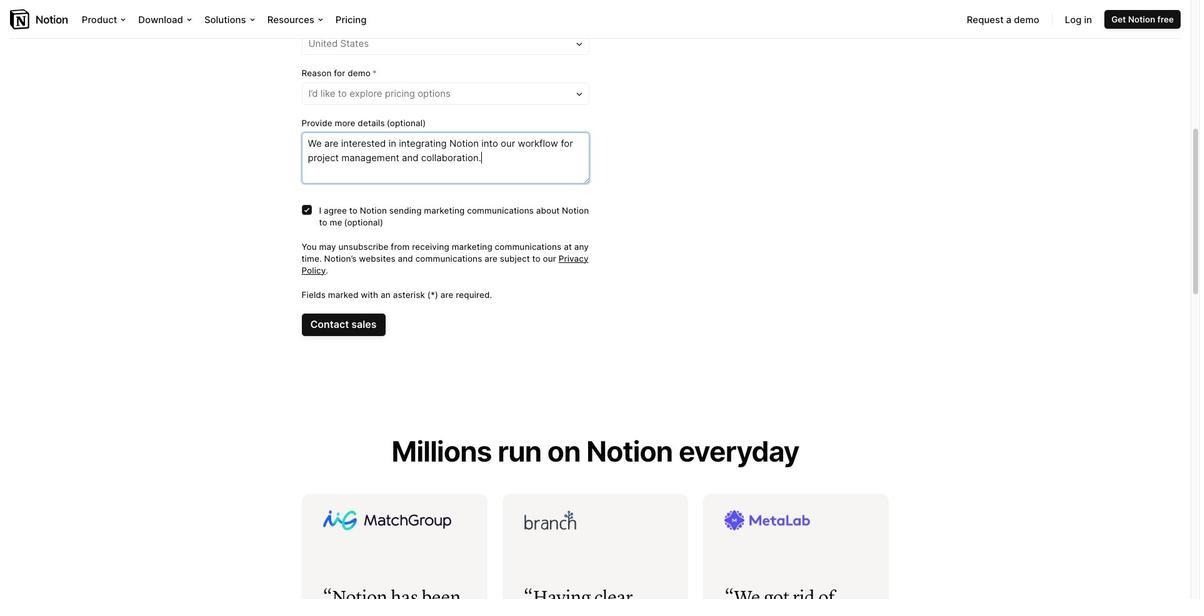 Task type: vqa. For each thing, say whether or not it's contained in the screenshot.
Match Group Logo
yes



Task type: locate. For each thing, give the bounding box(es) containing it.
notion – home image
[[10, 9, 68, 29]]

metalab company logo image
[[725, 510, 868, 530]]

submenu element
[[76, 10, 386, 175], [1059, 10, 1181, 29], [78, 31, 238, 173]]



Task type: describe. For each thing, give the bounding box(es) containing it.
How are you looking to use Notion? text field
[[302, 133, 589, 183]]

main element
[[76, 10, 1181, 175]]

match group logo image
[[323, 510, 466, 530]]



